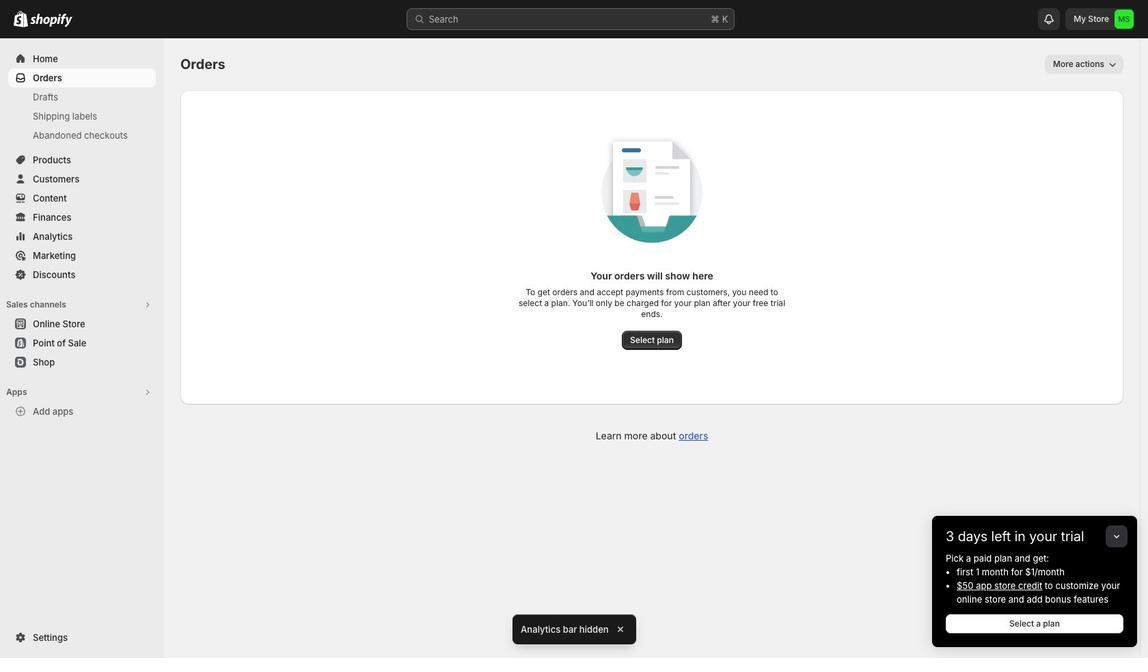 Task type: locate. For each thing, give the bounding box(es) containing it.
shopify image
[[14, 11, 28, 27]]

my store image
[[1115, 10, 1134, 29]]

shopify image
[[30, 14, 72, 27]]



Task type: vqa. For each thing, say whether or not it's contained in the screenshot.
store.
no



